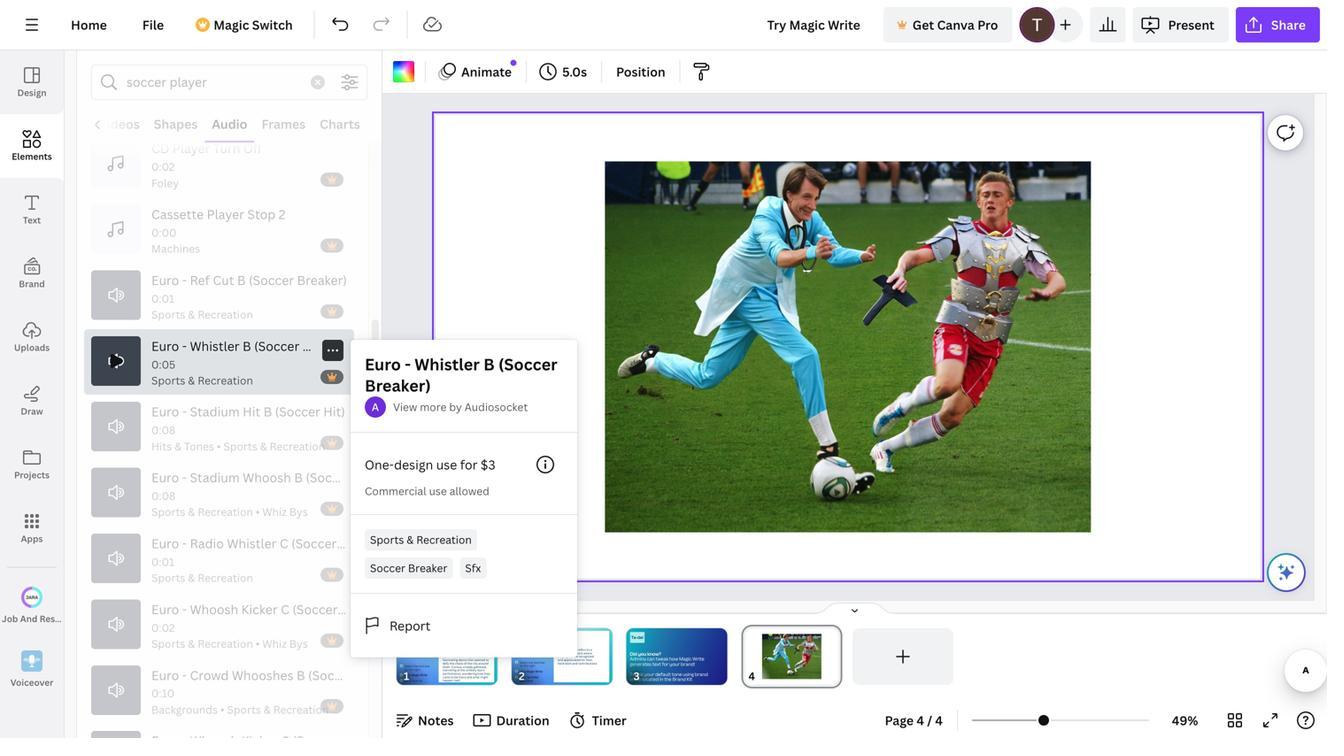 Task type: vqa. For each thing, say whether or not it's contained in the screenshot.


Task type: locate. For each thing, give the bounding box(es) containing it.
0 vertical spatial your
[[670, 661, 680, 668]]

0 vertical spatial a
[[590, 648, 592, 652]]

for left $3
[[460, 457, 478, 473]]

euro - ref cut b (soccer breaker)
[[151, 272, 347, 289]]

2 horizontal spatial 2
[[516, 670, 517, 673]]

1 toggle play audio track preview image from the top
[[91, 271, 141, 320]]

euro for backgrounds, sports & recreation, sports & recreation, backgrounds, whiz bys, 10 seconds element
[[151, 667, 179, 684]]

sports & recreation, 5 seconds element
[[151, 356, 253, 388]]

0:02 up foley
[[151, 160, 175, 174]]

toggle play audio track preview image
[[91, 271, 141, 320], [91, 402, 141, 452], [91, 468, 141, 518], [91, 534, 141, 584], [91, 600, 141, 650], [91, 666, 141, 716], [91, 732, 141, 739]]

2 sports & recreation, 1 seconds element from the top
[[151, 554, 253, 586]]

c for whistler
[[280, 535, 289, 552]]

3 click sprinkle fairy dust
[[516, 676, 539, 683]]

on down try
[[405, 668, 408, 672]]

stadium for hit
[[190, 404, 240, 421]]

2 0:02 from the top
[[151, 621, 175, 635]]

•
[[217, 439, 221, 454], [256, 505, 260, 520], [256, 637, 260, 651]]

1 vertical spatial your
[[644, 672, 655, 678]]

euro - whistler b (soccer breaker) up view more by audiosocket
[[365, 354, 558, 397]]

0 vertical spatial 0:08
[[151, 423, 176, 438]]

whistler for audiosocket element
[[415, 354, 480, 376]]

sports inside 0:05 sports & recreation
[[151, 373, 185, 388]]

bys inside 0:08 sports & recreation • whiz bys
[[289, 505, 308, 520]]

the inside the tweak your default tone using brand voice located in the brand kit
[[665, 677, 672, 683]]

0 horizontal spatial select
[[405, 665, 413, 669]]

- left radio
[[182, 535, 187, 552]]

1 0:01 sports & recreation from the top
[[151, 291, 253, 322]]

position button
[[609, 58, 673, 86]]

3 inside 3 click sprinkle fairy dust
[[516, 677, 517, 679]]

sports inside "0:02 sports & recreation • whiz bys"
[[151, 637, 185, 651]]

0:02 inside 0:02 foley
[[151, 160, 175, 174]]

1 vertical spatial whiz
[[263, 637, 287, 651]]

0:02 inside "0:02 sports & recreation • whiz bys"
[[151, 621, 175, 635]]

0:08 down hits
[[151, 489, 176, 504]]

0:02
[[151, 160, 175, 174], [151, 621, 175, 635]]

right up rewrite
[[414, 668, 420, 672]]

recreation inside "0:02 sports & recreation • whiz bys"
[[198, 637, 253, 651]]

1 0:08 from the top
[[151, 423, 176, 438]]

1 horizontal spatial 4
[[936, 713, 943, 729]]

0 vertical spatial player
[[173, 140, 210, 157]]

& inside 0:05 sports & recreation
[[188, 373, 195, 388]]

1 vertical spatial 2
[[516, 670, 517, 673]]

1 horizontal spatial box
[[540, 661, 545, 665]]

sports up soccer
[[370, 533, 404, 547]]

0 horizontal spatial box
[[425, 665, 430, 669]]

curious
[[452, 666, 462, 669]]

2 vertical spatial •
[[256, 637, 260, 651]]

sports & recreation, 1 seconds element
[[151, 290, 253, 322], [151, 554, 253, 586]]

audio button
[[205, 107, 255, 141]]

0 horizontal spatial 1
[[401, 665, 402, 668]]

7 toggle play audio track preview image from the top
[[91, 732, 141, 739]]

design
[[394, 457, 433, 473]]

1 horizontal spatial whoosh
[[243, 470, 291, 486]]

write down try
[[400, 646, 426, 659]]

whoosh) for euro - stadium whoosh b (soccer whoosh)
[[354, 470, 407, 486]]

euro - radio whistler c (soccer breaker)
[[151, 535, 390, 552]]

select up rewrite
[[405, 665, 413, 669]]

1 vertical spatial 0:01 sports & recreation
[[151, 555, 253, 586]]

0:02 for euro
[[151, 621, 175, 635]]

2 horizontal spatial to
[[587, 648, 590, 652]]

whistler for "sports & recreation, 5 seconds" element
[[190, 338, 240, 355]]

how right tweak
[[670, 656, 679, 663]]

of
[[464, 662, 467, 666]]

0 vertical spatial •
[[217, 439, 221, 454]]

0 horizontal spatial for
[[460, 457, 478, 473]]

0:08
[[151, 423, 176, 438], [151, 489, 176, 504]]

6 toggle play audio track preview image from the top
[[91, 666, 141, 716]]

player left stop
[[207, 206, 244, 223]]

toggle play audio track preview image for euro - stadium hit b (soccer hit)
[[91, 402, 141, 452]]

1 vertical spatial •
[[256, 505, 260, 520]]

euro inside euro - whistler b (soccer breaker)
[[365, 354, 401, 376]]

hit
[[243, 404, 261, 421]]

hops
[[467, 655, 473, 659]]

1 stadium from the top
[[190, 404, 240, 421]]

b
[[237, 272, 246, 289], [243, 338, 251, 355], [484, 354, 495, 376], [264, 404, 272, 421], [294, 470, 303, 486], [297, 667, 305, 684]]

stadium for whoosh
[[190, 470, 240, 486]]

whiz for kicker
[[263, 637, 287, 651]]

view
[[393, 400, 418, 415]]

0 horizontal spatial your
[[644, 672, 655, 678]]

0 vertical spatial 2
[[279, 206, 286, 223]]

0 horizontal spatial how
[[478, 672, 484, 676]]

euro - whistler b (soccer breaker) up "sports & recreation, 5 seconds" element
[[151, 338, 353, 355]]

1 sports & recreation, 1 seconds element from the top
[[151, 290, 253, 322]]

(soccer left one-
[[306, 470, 351, 486]]

1 horizontal spatial brand
[[673, 677, 686, 683]]

1 horizontal spatial euro - whistler b (soccer breaker)
[[365, 354, 558, 397]]

0 horizontal spatial text
[[419, 665, 424, 669]]

squirrel's
[[443, 655, 456, 659]]

4
[[917, 713, 925, 729], [936, 713, 943, 729]]

euro left radio
[[151, 535, 179, 552]]

job and resume ai button
[[0, 575, 85, 639]]

view more by audiosocket
[[393, 400, 528, 415]]

0:01 down machines
[[151, 291, 175, 306]]

c
[[280, 535, 289, 552], [281, 601, 290, 618]]

1 whiz from the top
[[263, 505, 287, 520]]

and up seemed
[[480, 652, 485, 656]]

view more by audiosocket button
[[393, 399, 528, 416]]

0 vertical spatial 0:01
[[151, 291, 175, 306]]

tone
[[672, 672, 682, 678]]

click inside select the text box on the right 1 2 click magic write
[[520, 670, 526, 674]]

pro
[[978, 16, 999, 33]]

- for "sports & recreation, 5 seconds" element
[[182, 338, 187, 355]]

Search elements search field
[[127, 66, 300, 99]]

b for euro - ref cut b (soccer breaker)
[[237, 272, 246, 289]]

sports & recreation button
[[365, 530, 477, 551]]

audiosocket element
[[365, 397, 386, 418]]

0 vertical spatial c
[[280, 535, 289, 552]]

1 vertical spatial 1
[[401, 665, 402, 668]]

1 horizontal spatial a
[[590, 648, 592, 652]]

kudos
[[558, 648, 566, 652]]

0 vertical spatial whoosh)
[[354, 470, 407, 486]]

can
[[647, 656, 655, 663]]

recreation up crowd
[[198, 637, 253, 651]]

whoosh up sports & recreation, whiz bys, 2 seconds element
[[190, 601, 238, 618]]

voiceover button
[[0, 639, 64, 702]]

work
[[558, 652, 565, 656], [565, 662, 572, 666]]

1 vertical spatial how
[[478, 672, 484, 676]]

tones
[[184, 439, 214, 454]]

2 bys from the top
[[289, 637, 308, 651]]

& down radio
[[188, 571, 195, 586]]

side panel tab list
[[0, 50, 85, 702]]

0 vertical spatial whiz
[[263, 505, 287, 520]]

sports down 0:05
[[151, 373, 185, 388]]

brand inside button
[[19, 278, 45, 290]]

your up tone
[[670, 661, 680, 668]]

1 4 from the left
[[917, 713, 925, 729]]

recreation inside 0:08 sports & recreation • whiz bys
[[198, 505, 253, 520]]

your
[[670, 661, 680, 668], [644, 672, 655, 678]]

sports & recreation, 1 seconds element down radio
[[151, 554, 253, 586]]

(soccer up hit on the left bottom of page
[[254, 338, 300, 355]]

& right hits
[[175, 439, 182, 454]]

(soccer left hit)
[[275, 404, 321, 421]]

backgrounds, sports & recreation, sports & recreation, backgrounds, whiz bys, 10 seconds element
[[151, 686, 340, 718]]

draw
[[21, 406, 43, 418]]

euro up audiosocket element
[[365, 354, 401, 376]]

the
[[486, 652, 491, 656], [529, 661, 533, 665], [450, 662, 454, 666], [468, 662, 472, 666], [524, 665, 528, 668], [414, 665, 418, 669], [409, 668, 413, 672], [461, 669, 465, 673], [665, 677, 672, 683]]

strides
[[470, 652, 479, 656]]

audiosocket image
[[365, 397, 386, 418]]

magic inside button
[[214, 16, 249, 33]]

0 vertical spatial stadium
[[190, 404, 240, 421]]

text inside the did you know? admins can tweak how magic write generates text for your brand!
[[653, 661, 661, 668]]

2 0:08 from the top
[[151, 489, 176, 504]]

0:02 up 0:10
[[151, 621, 175, 635]]

text inside select the text box on the right 1 2 click magic write
[[534, 661, 539, 665]]

2 horizontal spatial for
[[662, 661, 669, 668]]

& up euro - stadium whoosh b (soccer whoosh)
[[260, 439, 267, 454]]

duo's
[[478, 669, 485, 673]]

0 horizontal spatial a
[[486, 655, 487, 659]]

(soccer for euro - radio whistler c (soccer breaker)
[[292, 535, 337, 552]]

magic
[[214, 16, 249, 33], [680, 656, 692, 663], [527, 670, 535, 674], [412, 674, 420, 678]]

box inside select the text box on the right 1 2 click magic write
[[540, 661, 545, 665]]

0 vertical spatial 0:01 sports & recreation
[[151, 291, 253, 322]]

1 horizontal spatial how
[[670, 656, 679, 663]]

b right hit on the left bottom of page
[[264, 404, 272, 421]]

- down tones
[[182, 470, 187, 486]]

box left hard
[[540, 661, 545, 665]]

0:01 sports & recreation down radio
[[151, 555, 253, 586]]

& up radio
[[188, 505, 195, 520]]

euro for audiosocket element
[[365, 354, 401, 376]]

3 inside try write select the text box on the right 1 2 3 click magic write click rewrite
[[401, 680, 402, 683]]

the
[[443, 652, 448, 656]]

whiz inside 0:08 sports & recreation • whiz bys
[[263, 505, 287, 520]]

1 vertical spatial player
[[207, 206, 244, 223]]

videos button
[[92, 107, 147, 141]]

2 0:01 from the top
[[151, 555, 175, 569]]

admins
[[630, 656, 646, 663]]

2 toggle play audio track preview image from the top
[[91, 402, 141, 452]]

city
[[473, 662, 478, 666]]

sports inside 0:08 sports & recreation • whiz bys
[[151, 505, 185, 520]]

2 horizontal spatial text
[[653, 661, 661, 668]]

magic inside try write select the text box on the right 1 2 3 click magic write click rewrite
[[412, 674, 420, 678]]

1 vertical spatial brand
[[673, 677, 686, 683]]

whiz for whoosh
[[263, 505, 287, 520]]

to
[[587, 648, 590, 652], [486, 659, 489, 663], [451, 676, 454, 680]]

0 vertical spatial sports & recreation, 1 seconds element
[[151, 290, 253, 322]]

3 left rewrite
[[401, 680, 402, 683]]

euro up hits
[[151, 404, 179, 421]]

0:01 down 0:08 sports & recreation • whiz bys at left bottom
[[151, 555, 175, 569]]

3 toggle play audio track preview image from the top
[[91, 468, 141, 518]]

recognized
[[579, 655, 594, 659]]

your inside the did you know? admins can tweak how magic write generates text for your brand!
[[670, 661, 680, 668]]

1 horizontal spatial on
[[520, 665, 523, 668]]

sports & recreation, 1 seconds element down ref
[[151, 290, 253, 322]]

0 horizontal spatial 4
[[917, 713, 925, 729]]

text up sprinkle
[[534, 661, 539, 665]]

breaker
[[408, 561, 448, 576]]

• up whooshes
[[256, 637, 260, 651]]

5.0s
[[563, 63, 587, 80]]

work right hard
[[565, 662, 572, 666]]

1 horizontal spatial for
[[581, 659, 585, 663]]

animate button
[[433, 58, 519, 86]]

main menu bar
[[0, 0, 1328, 50]]

text inside try write select the text box on the right 1 2 3 click magic write click rewrite
[[419, 665, 424, 669]]

recreation up breaker
[[416, 533, 472, 547]]

b up euro - radio whistler c (soccer breaker)
[[294, 470, 303, 486]]

1 vertical spatial to
[[486, 659, 489, 663]]

projects
[[14, 469, 50, 481]]

what
[[473, 676, 480, 680]]

2 down try
[[401, 674, 402, 677]]

recreation up euro - stadium hit b (soccer hit)
[[198, 373, 253, 388]]

toggle play audio track preview image for euro - stadium whoosh b (soccer whoosh)
[[91, 468, 141, 518]]

for
[[460, 457, 478, 473], [581, 659, 585, 663], [662, 661, 669, 668]]

a
[[590, 648, 592, 652], [486, 655, 487, 659]]

for left "their"
[[581, 659, 585, 663]]

file
[[142, 16, 164, 33]]

0 vertical spatial brand
[[19, 278, 45, 290]]

5 toggle play audio track preview image from the top
[[91, 600, 141, 650]]

notes
[[418, 713, 454, 729]]

1 0:01 from the top
[[151, 291, 175, 306]]

0:08 for euro - stadium whoosh b (soccer whoosh)
[[151, 489, 176, 504]]

player for cd
[[173, 140, 210, 157]]

(soccer right cut
[[249, 272, 294, 289]]

unlikely
[[466, 669, 477, 673]]

2 0:01 sports & recreation from the top
[[151, 555, 253, 586]]

right inside try write select the text box on the right 1 2 3 click magic write click rewrite
[[414, 668, 420, 672]]

(soccer inside euro - whistler b (soccer breaker)
[[499, 354, 558, 376]]

text up rewrite
[[419, 665, 424, 669]]

timer button
[[564, 707, 634, 735]]

0:08 up hits
[[151, 423, 176, 438]]

gathered,
[[474, 666, 487, 669]]

2 vertical spatial to
[[451, 676, 454, 680]]

nimble
[[456, 655, 466, 659]]

1 vertical spatial whoosh)
[[341, 601, 393, 618]]

1 horizontal spatial your
[[670, 661, 680, 668]]

magic inside select the text box on the right 1 2 click magic write
[[527, 670, 535, 674]]

0:01 for euro - radio whistler c (soccer breaker)
[[151, 555, 175, 569]]

-
[[182, 272, 187, 289], [182, 338, 187, 355], [405, 354, 411, 376], [182, 404, 187, 421], [182, 470, 187, 486], [182, 535, 187, 552], [182, 601, 187, 618], [182, 667, 187, 684]]

select the text box on the right 1 2 click magic write
[[516, 661, 545, 674]]

2
[[279, 206, 286, 223], [516, 670, 517, 673], [401, 674, 402, 677]]

(soccer for euro - stadium hit b (soccer hit)
[[275, 404, 321, 421]]

voice
[[630, 677, 642, 683]]

elements
[[12, 151, 52, 163]]

movements
[[443, 648, 459, 652]]

1 horizontal spatial select
[[520, 661, 528, 665]]

euro up 0:05
[[151, 338, 179, 355]]

& inside 0:08 sports & recreation • whiz bys
[[188, 505, 195, 520]]

euro up sports & recreation, whiz bys, 2 seconds element
[[151, 601, 179, 618]]

and down are
[[572, 662, 578, 666]]

0 vertical spatial use
[[436, 457, 457, 473]]

0:08 inside 0:08 hits & tones • sports & recreation
[[151, 423, 176, 438]]

1 0:02 from the top
[[151, 160, 175, 174]]

/
[[928, 713, 933, 729]]

1 vertical spatial a
[[486, 655, 487, 659]]

whiz up euro - radio whistler c (soccer breaker)
[[263, 505, 287, 520]]

1 horizontal spatial right
[[529, 665, 535, 668]]

1 vertical spatial use
[[429, 484, 447, 499]]

how inside 'movements mesmerizing onlookers. the lion's powerful strides and the squirrel's nimble hops created a fascinating dance that seemed to defy the chaos of the city around them. curious crowds gathered, marveling at the unlikely duo's performance, wondering how they came to be there and what might happen next.'
[[478, 672, 484, 676]]

click inside 3 click sprinkle fairy dust
[[520, 676, 526, 680]]

whiz up euro - crowd whooshes b (soccer whoosh)
[[263, 637, 287, 651]]

0 vertical spatial 0:02
[[151, 160, 175, 174]]

- up tones
[[182, 404, 187, 421]]

2 vertical spatial 2
[[401, 674, 402, 677]]

click up 3 click sprinkle fairy dust
[[520, 670, 526, 674]]

0 horizontal spatial right
[[414, 668, 420, 672]]

select inside try write select the text box on the right 1 2 3 click magic write click rewrite
[[405, 665, 413, 669]]

b right whooshes
[[297, 667, 305, 684]]

1 vertical spatial c
[[281, 601, 290, 618]]

magic up sprinkle
[[527, 670, 535, 674]]

0:01
[[151, 291, 175, 306], [151, 555, 175, 569]]

c right kicker
[[281, 601, 290, 618]]

use down one-design use for $3 button
[[429, 484, 447, 499]]

1 bys from the top
[[289, 505, 308, 520]]

1 vertical spatial bys
[[289, 637, 308, 651]]

contributions.
[[578, 662, 598, 666]]

- right hide image
[[405, 354, 411, 376]]

recreation for whistler
[[198, 571, 253, 586]]

1 horizontal spatial 1
[[516, 661, 517, 664]]

2 up 3 click sprinkle fairy dust
[[516, 670, 517, 673]]

machines, 0 seconds element
[[151, 225, 200, 256]]

recreation up euro - stadium whoosh b (soccer whoosh)
[[270, 439, 325, 454]]

sports for euro - radio whistler c (soccer breaker)
[[151, 571, 185, 586]]

0 horizontal spatial on
[[405, 668, 408, 672]]

marveling
[[443, 669, 457, 673]]

4 toggle play audio track preview image from the top
[[91, 534, 141, 584]]

sfx
[[465, 561, 481, 576]]

page 4 / 4 button
[[878, 707, 951, 735]]

• right tones
[[217, 439, 221, 454]]

work up hard
[[558, 652, 565, 656]]

whistler up by
[[415, 354, 480, 376]]

Page title text field
[[763, 668, 770, 686]]

1 inside try write select the text box on the right 1 2 3 click magic write click rewrite
[[401, 665, 402, 668]]

• inside 0:08 sports & recreation • whiz bys
[[256, 505, 260, 520]]

0:01 sports & recreation down ref
[[151, 291, 253, 322]]

1 vertical spatial whoosh
[[190, 601, 238, 618]]

for up default
[[662, 661, 669, 668]]

bys inside "0:02 sports & recreation • whiz bys"
[[289, 637, 308, 651]]

1 vertical spatial 0:01
[[151, 555, 175, 569]]

0:08 for euro - stadium hit b (soccer hit)
[[151, 423, 176, 438]]

sports up 0:10
[[151, 637, 185, 651]]

b for euro - stadium whoosh b (soccer whoosh)
[[294, 470, 303, 486]]

text down know?
[[653, 661, 661, 668]]

4 left /
[[917, 713, 925, 729]]

brand up 'uploads' button
[[19, 278, 45, 290]]

1 vertical spatial work
[[565, 662, 572, 666]]

0 vertical spatial to
[[587, 648, 590, 652]]

bys for b
[[289, 505, 308, 520]]

& up euro - stadium hit b (soccer hit)
[[188, 373, 195, 388]]

b up audiosocket
[[484, 354, 495, 376]]

hide image
[[382, 352, 393, 437]]

box left defy on the left bottom of the page
[[425, 665, 430, 669]]

toggle play audio track preview image for euro - radio whistler c (soccer breaker)
[[91, 534, 141, 584]]

how left they
[[478, 672, 484, 676]]

1 down try
[[401, 665, 402, 668]]

c for kicker
[[281, 601, 290, 618]]

2 stadium from the top
[[190, 470, 240, 486]]

0 horizontal spatial whoosh
[[190, 601, 238, 618]]

canva assistant image
[[1276, 562, 1298, 584]]

1 vertical spatial sports & recreation, 1 seconds element
[[151, 554, 253, 586]]

1 vertical spatial 0:08
[[151, 489, 176, 504]]

0 vertical spatial how
[[670, 656, 679, 663]]

toggle play audio track preview image for euro - whoosh kicker c (soccer whoosh)
[[91, 600, 141, 650]]

machines
[[151, 242, 200, 256]]

0 horizontal spatial to
[[451, 676, 454, 680]]

c down euro - stadium whoosh b (soccer whoosh)
[[280, 535, 289, 552]]

&
[[188, 307, 195, 322], [188, 373, 195, 388], [175, 439, 182, 454], [260, 439, 267, 454], [188, 505, 195, 520], [407, 533, 414, 547], [188, 571, 195, 586], [188, 637, 195, 651]]

• inside "0:02 sports & recreation • whiz bys"
[[256, 637, 260, 651]]

1 horizontal spatial to
[[486, 659, 489, 663]]

euro - whistler b (soccer breaker) for "sports & recreation, 5 seconds" element
[[151, 338, 353, 355]]

mesmerizing
[[460, 648, 477, 652]]

0:01 sports & recreation for ref
[[151, 291, 253, 322]]

to left be
[[451, 676, 454, 680]]

canva
[[938, 16, 975, 33]]

whistler
[[190, 338, 240, 355], [415, 354, 480, 376], [227, 535, 277, 552]]

euro - stadium hit b (soccer hit)
[[151, 404, 345, 421]]

sports down euro - stadium hit b (soccer hit)
[[224, 439, 258, 454]]

sports & recreation, whiz bys, 8 seconds element
[[151, 488, 308, 520]]

3 left sprinkle
[[516, 677, 517, 679]]

0 horizontal spatial euro - whistler b (soccer breaker)
[[151, 338, 353, 355]]

• for whoosh
[[256, 505, 260, 520]]

toggle play audio track preview image for euro - crowd whooshes b (soccer whoosh)
[[91, 666, 141, 716]]

0:08 inside 0:08 sports & recreation • whiz bys
[[151, 489, 176, 504]]

for inside the did you know? admins can tweak how magic write generates text for your brand!
[[662, 661, 669, 668]]

0 horizontal spatial brand
[[19, 278, 45, 290]]

- for hits & tones, sports & recreation, 8 seconds element
[[182, 404, 187, 421]]

how inside the did you know? admins can tweak how magic write generates text for your brand!
[[670, 656, 679, 663]]

(soccer right whooshes
[[308, 667, 354, 684]]

1 horizontal spatial text
[[534, 661, 539, 665]]

magic up the "using"
[[680, 656, 692, 663]]

- left crowd
[[182, 667, 187, 684]]

euro down hits
[[151, 470, 179, 486]]

1 horizontal spatial 2
[[401, 674, 402, 677]]

1 vertical spatial 0:02
[[151, 621, 175, 635]]

hit)
[[324, 404, 345, 421]]

0 vertical spatial 1
[[516, 661, 517, 664]]

recreation inside 0:05 sports & recreation
[[198, 373, 253, 388]]

your right tweak
[[644, 672, 655, 678]]

brand left kit
[[673, 677, 686, 683]]

2 vertical spatial whoosh)
[[357, 667, 409, 684]]

0 vertical spatial bys
[[289, 505, 308, 520]]

brand inside the tweak your default tone using brand voice located in the brand kit
[[673, 677, 686, 683]]

sprinkle
[[527, 676, 539, 680]]

euro for the sports & recreation, whiz bys, 8 seconds element
[[151, 470, 179, 486]]

& for euro - stadium hit b (soccer hit)
[[175, 439, 182, 454]]

• inside 0:08 hits & tones • sports & recreation
[[217, 439, 221, 454]]

& for euro - stadium whoosh b (soccer whoosh)
[[188, 505, 195, 520]]

0 horizontal spatial 3
[[401, 680, 402, 683]]

2 inside try write select the text box on the right 1 2 3 click magic write click rewrite
[[401, 674, 402, 677]]

(soccer for euro - crowd whooshes b (soccer whoosh)
[[308, 667, 354, 684]]

1 vertical spatial stadium
[[190, 470, 240, 486]]

player down shapes
[[173, 140, 210, 157]]

(soccer for euro - stadium whoosh b (soccer whoosh)
[[306, 470, 351, 486]]

& inside "0:02 sports & recreation • whiz bys"
[[188, 637, 195, 651]]

2 right stop
[[279, 206, 286, 223]]

& up crowd
[[188, 637, 195, 651]]

whiz inside "0:02 sports & recreation • whiz bys"
[[263, 637, 287, 651]]

write inside select the text box on the right 1 2 click magic write
[[535, 670, 543, 674]]

position
[[617, 63, 666, 80]]

2 whiz from the top
[[263, 637, 287, 651]]

on
[[520, 665, 523, 668], [405, 668, 408, 672]]

whoosh) for euro - crowd whooshes b (soccer whoosh)
[[357, 667, 409, 684]]

around
[[479, 662, 489, 666]]

a up recognized
[[590, 648, 592, 652]]

use up commercial use allowed
[[436, 457, 457, 473]]

1 horizontal spatial 3
[[516, 677, 517, 679]]

player
[[173, 140, 210, 157], [207, 206, 244, 223]]

write inside the did you know? admins can tweak how magic write generates text for your brand!
[[693, 656, 705, 663]]

sports for euro - whistler b (soccer breaker)
[[151, 373, 185, 388]]

sports down hits
[[151, 505, 185, 520]]



Task type: describe. For each thing, give the bounding box(es) containing it.
0:08 hits & tones • sports & recreation
[[151, 423, 325, 454]]

sports for euro - whoosh kicker c (soccer whoosh)
[[151, 637, 185, 651]]

one-design use for $3 button
[[365, 457, 496, 473]]

a inside kudos culture refers to a work environment where employees are recognized and appreciated for their hard work and contributions.
[[590, 648, 592, 652]]

page 4 / 4
[[885, 713, 943, 729]]

sports & recreation
[[370, 533, 472, 547]]

right inside select the text box on the right 1 2 click magic write
[[529, 665, 535, 668]]

page 4 image
[[742, 629, 842, 686]]

- for sports & recreation, whiz bys, 2 seconds element
[[182, 601, 187, 618]]

get canva pro button
[[884, 7, 1013, 43]]

duration
[[496, 713, 550, 729]]

whooshes
[[232, 667, 294, 684]]

& inside "button"
[[407, 533, 414, 547]]

in
[[660, 677, 664, 683]]

euro for hits & tones, sports & recreation, 8 seconds element
[[151, 404, 179, 421]]

whistler right radio
[[227, 535, 277, 552]]

and left what
[[467, 676, 472, 680]]

their
[[586, 659, 593, 663]]

apps button
[[0, 497, 64, 561]]

0 vertical spatial whoosh
[[243, 470, 291, 486]]

on inside select the text box on the right 1 2 click magic write
[[520, 665, 523, 668]]

write up rewrite
[[420, 674, 428, 678]]

timer
[[592, 713, 627, 729]]

draw button
[[0, 369, 64, 433]]

0:05 sports & recreation
[[151, 357, 253, 388]]

culture
[[567, 648, 577, 652]]

your inside the tweak your default tone using brand voice located in the brand kit
[[644, 672, 655, 678]]

charts button
[[313, 107, 367, 141]]

0:08 sports & recreation • whiz bys
[[151, 489, 308, 520]]

one-
[[365, 457, 394, 473]]

new image
[[511, 60, 517, 66]]

videos
[[99, 116, 140, 132]]

euro for "sports & recreation, 5 seconds" element
[[151, 338, 179, 355]]

recreation for kicker
[[198, 637, 253, 651]]

0:01 for euro - ref cut b (soccer breaker)
[[151, 291, 175, 306]]

kit
[[687, 677, 693, 683]]

share button
[[1236, 7, 1321, 43]]

b up "sports & recreation, 5 seconds" element
[[243, 338, 251, 355]]

a inside 'movements mesmerizing onlookers. the lion's powerful strides and the squirrel's nimble hops created a fascinating dance that seemed to defy the chaos of the city around them. curious crowds gathered, marveling at the unlikely duo's performance, wondering how they came to be there and what might happen next.'
[[486, 655, 487, 659]]

recreation for whoosh
[[198, 505, 253, 520]]

toggle play audio track preview image for euro - ref cut b (soccer breaker)
[[91, 271, 141, 320]]

ai
[[76, 613, 85, 625]]

hits & tones, sports & recreation, 8 seconds element
[[151, 422, 325, 454]]

stop
[[248, 206, 276, 223]]

they
[[484, 672, 490, 676]]

magic switch button
[[185, 7, 307, 43]]

and down kudos
[[558, 659, 563, 663]]

foley, 2 seconds element
[[151, 159, 179, 191]]

• for kicker
[[256, 637, 260, 651]]

& for euro - radio whistler c (soccer breaker)
[[188, 571, 195, 586]]

• for hit
[[217, 439, 221, 454]]

elements button
[[0, 114, 64, 178]]

next.
[[454, 679, 461, 683]]

da!
[[638, 635, 644, 641]]

& for euro - whoosh kicker c (soccer whoosh)
[[188, 637, 195, 651]]

for inside kudos culture refers to a work environment where employees are recognized and appreciated for their hard work and contributions.
[[581, 659, 585, 663]]

breaker) inside euro - whistler b (soccer breaker)
[[365, 375, 431, 397]]

0 horizontal spatial 2
[[279, 206, 286, 223]]

sports & recreation, whiz bys, 2 seconds element
[[151, 620, 308, 652]]

on inside try write select the text box on the right 1 2 3 click magic write click rewrite
[[405, 668, 408, 672]]

one-design use for $3
[[365, 457, 496, 473]]

Design title text field
[[753, 7, 877, 43]]

euro down machines
[[151, 272, 179, 289]]

ta-da!
[[632, 635, 644, 641]]

brand
[[695, 672, 708, 678]]

default
[[656, 672, 671, 678]]

cd
[[151, 140, 170, 157]]

soccer
[[370, 561, 406, 576]]

hide pages image
[[813, 602, 898, 617]]

generates
[[630, 661, 652, 668]]

(soccer for euro - whoosh kicker c (soccer whoosh)
[[293, 601, 338, 618]]

0:01 sports & recreation for radio
[[151, 555, 253, 586]]

ta-
[[632, 635, 638, 641]]

click left came
[[405, 674, 411, 678]]

1 inside select the text box on the right 1 2 click magic write
[[516, 661, 517, 664]]

sports inside sports & recreation "button"
[[370, 533, 404, 547]]

you
[[638, 651, 647, 658]]

projects button
[[0, 433, 64, 497]]

5.0s button
[[534, 58, 594, 86]]

using
[[683, 672, 694, 678]]

present button
[[1133, 7, 1229, 43]]

charts
[[320, 116, 360, 132]]

euro - whistler b (soccer breaker) for audiosocket element
[[365, 354, 558, 397]]

euro for sports & recreation, whiz bys, 2 seconds element
[[151, 601, 179, 618]]

notes button
[[390, 707, 461, 735]]

environment
[[565, 652, 583, 656]]

where
[[584, 652, 592, 656]]

euro - whoosh kicker c (soccer whoosh)
[[151, 601, 393, 618]]

recreation for cut
[[198, 307, 253, 322]]

wondering
[[462, 672, 477, 676]]

created
[[474, 655, 485, 659]]

resume
[[40, 613, 74, 625]]

know?
[[648, 651, 662, 658]]

0:02 foley
[[151, 160, 179, 190]]

sports inside 0:08 hits & tones • sports & recreation
[[224, 439, 258, 454]]

49%
[[1172, 713, 1199, 729]]

tweak
[[630, 672, 643, 678]]

bys for c
[[289, 637, 308, 651]]

(soccer for euro - ref cut b (soccer breaker)
[[249, 272, 294, 289]]

movements mesmerizing onlookers. the lion's powerful strides and the squirrel's nimble hops created a fascinating dance that seemed to defy the chaos of the city around them. curious crowds gathered, marveling at the unlikely duo's performance, wondering how they came to be there and what might happen next.
[[443, 648, 493, 683]]

kudos culture refers to a work environment where employees are recognized and appreciated for their hard work and contributions.
[[558, 648, 598, 666]]

fascinating
[[443, 659, 458, 663]]

did you know? admins can tweak how magic write generates text for your brand!
[[630, 651, 705, 668]]

magic switch
[[214, 16, 293, 33]]

recreation for b
[[198, 373, 253, 388]]

- for audiosocket element
[[405, 354, 411, 376]]

b for euro - stadium hit b (soccer hit)
[[264, 404, 272, 421]]

design
[[17, 87, 47, 99]]

& for euro - whistler b (soccer breaker)
[[188, 373, 195, 388]]

0:02 for cd
[[151, 160, 175, 174]]

onlookers.
[[478, 648, 493, 652]]

sports & recreation, 1 seconds element for ref
[[151, 290, 253, 322]]

powerful
[[457, 652, 469, 656]]

kicker
[[241, 601, 278, 618]]

2 inside select the text box on the right 1 2 click magic write
[[516, 670, 517, 673]]

text
[[23, 214, 41, 226]]

allowed
[[450, 484, 490, 499]]

present
[[1169, 16, 1215, 33]]

& for euro - ref cut b (soccer breaker)
[[188, 307, 195, 322]]

soccer breaker
[[370, 561, 448, 576]]

sports for euro - ref cut b (soccer breaker)
[[151, 307, 185, 322]]

- left ref
[[182, 272, 187, 289]]

brand button
[[0, 242, 64, 306]]

- for the sports & recreation, whiz bys, 8 seconds element
[[182, 470, 187, 486]]

to inside kudos culture refers to a work environment where employees are recognized and appreciated for their hard work and contributions.
[[587, 648, 590, 652]]

click left rewrite
[[405, 679, 411, 683]]

recreation inside "button"
[[416, 533, 472, 547]]

select inside select the text box on the right 1 2 click magic write
[[520, 661, 528, 665]]

$3
[[481, 457, 496, 473]]

sports & recreation, 1 seconds element for radio
[[151, 554, 253, 586]]

player for cassette
[[207, 206, 244, 223]]

sfx button
[[460, 558, 487, 579]]

magic inside the did you know? admins can tweak how magic write generates text for your brand!
[[680, 656, 692, 663]]

49% button
[[1157, 707, 1214, 735]]

2 4 from the left
[[936, 713, 943, 729]]

animate
[[461, 63, 512, 80]]

0:00
[[151, 225, 177, 240]]

b for euro - crowd whooshes b (soccer whoosh)
[[297, 667, 305, 684]]

shapes
[[154, 116, 198, 132]]

get
[[913, 16, 935, 33]]

crowds
[[463, 666, 473, 669]]

- for backgrounds, sports & recreation, sports & recreation, backgrounds, whiz bys, 10 seconds element
[[182, 667, 187, 684]]

fairy
[[520, 679, 526, 683]]

0:00 machines
[[151, 225, 200, 256]]

box inside try write select the text box on the right 1 2 3 click magic write click rewrite
[[425, 665, 430, 669]]

at
[[457, 669, 460, 673]]

by
[[449, 400, 462, 415]]

job
[[2, 613, 18, 625]]

commercial use allowed
[[365, 484, 490, 499]]

#ffffff image
[[393, 61, 415, 82]]

0 vertical spatial work
[[558, 652, 565, 656]]

tweak
[[656, 656, 669, 663]]

dust
[[527, 679, 533, 683]]

employees
[[558, 655, 573, 659]]

cassette player stop 2
[[151, 206, 286, 223]]

recreation inside 0:08 hits & tones • sports & recreation
[[270, 439, 325, 454]]

whoosh) for euro - whoosh kicker c (soccer whoosh)
[[341, 601, 393, 618]]

file button
[[128, 7, 178, 43]]

sports for euro - stadium whoosh b (soccer whoosh)
[[151, 505, 185, 520]]



